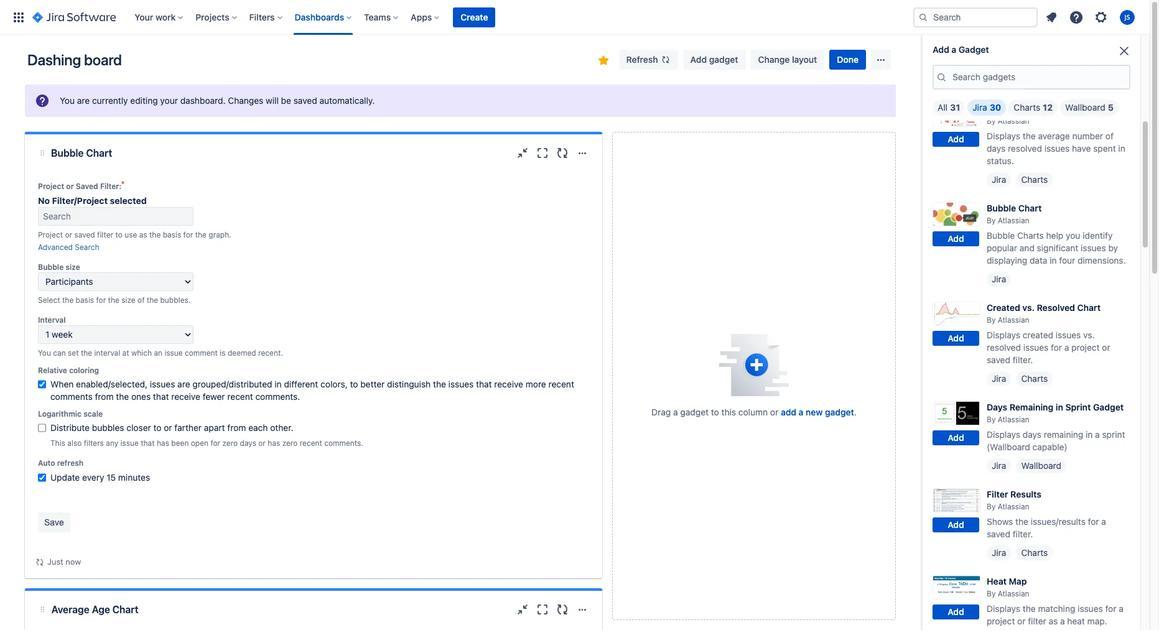 Task type: locate. For each thing, give the bounding box(es) containing it.
0 vertical spatial been
[[1060, 56, 1081, 67]]

of up 'spent'
[[1106, 131, 1114, 141]]

by down heat
[[987, 589, 996, 599]]

2 horizontal spatial recent
[[549, 379, 574, 390]]

of for bubbles.
[[138, 296, 145, 305]]

average time in status by atlassian displays the average number of days resolved issues have spent in status.
[[987, 103, 1126, 166]]

scale
[[84, 410, 103, 419]]

average left time
[[987, 103, 1021, 114]]

0 horizontal spatial zero
[[223, 439, 238, 448]]

displays up the (wallboard
[[987, 429, 1021, 440]]

for
[[183, 230, 193, 240], [96, 296, 106, 305], [1051, 342, 1063, 353], [211, 439, 220, 448], [1089, 517, 1100, 527], [1106, 604, 1117, 614]]

issue right any
[[120, 439, 139, 448]]

an arrow curved in a circular way on the button that refreshes the dashboard image
[[35, 557, 45, 567]]

you left can
[[38, 349, 51, 358]]

atlassian down 30
[[998, 116, 1030, 126]]

of left close icon
[[1106, 44, 1114, 54]]

0 horizontal spatial from
[[95, 392, 114, 402]]

of
[[1106, 44, 1114, 54], [1106, 131, 1114, 141], [138, 296, 145, 305]]

add button for average
[[933, 132, 980, 147]]

1 horizontal spatial are
[[178, 379, 190, 390]]

a inside days remaining in sprint gadget by atlassian displays days remaining in a sprint (wallboard capable)
[[1096, 429, 1100, 440]]

size down the advanced search link
[[66, 263, 80, 272]]

0 vertical spatial have
[[1039, 56, 1058, 67]]

search field down the selected in the top of the page
[[38, 207, 194, 226]]

or inside the created vs. resolved chart by atlassian displays created issues vs. resolved issues for a project or saved filter.
[[1103, 342, 1111, 353]]

has left open
[[157, 439, 169, 448]]

1 horizontal spatial zero
[[282, 439, 298, 448]]

project
[[1072, 342, 1100, 353], [987, 616, 1016, 627]]

1 vertical spatial gadget
[[1094, 402, 1124, 413]]

add button
[[933, 33, 980, 48], [933, 132, 980, 147], [933, 232, 980, 247], [933, 331, 980, 346], [933, 431, 980, 446], [933, 518, 980, 533], [933, 605, 980, 620]]

0 horizontal spatial recent
[[227, 392, 253, 402]]

or
[[66, 182, 74, 191], [65, 230, 72, 240], [1103, 342, 1111, 353], [771, 407, 779, 417], [164, 423, 172, 433], [259, 439, 266, 448], [1018, 616, 1026, 627]]

0 vertical spatial from
[[95, 392, 114, 402]]

spent
[[1094, 143, 1117, 154]]

to right closer
[[153, 423, 162, 433]]

1 vertical spatial of
[[1106, 131, 1114, 141]]

2 average from the top
[[1039, 131, 1071, 141]]

saved right be
[[294, 95, 317, 106]]

1 vertical spatial filter.
[[1013, 529, 1034, 540]]

filter. down shows
[[1013, 529, 1034, 540]]

atlassian
[[998, 29, 1030, 39], [998, 116, 1030, 126], [998, 216, 1030, 225], [998, 316, 1030, 325], [998, 415, 1030, 425], [998, 502, 1030, 512], [998, 589, 1030, 599]]

1 vertical spatial are
[[178, 379, 190, 390]]

to left use
[[115, 230, 123, 240]]

0 horizontal spatial have
[[1039, 56, 1058, 67]]

from inside distribute bubbles closer to or farther apart from each other. this also filters any issue that has been open for zero days or has zero recent comments.
[[227, 423, 246, 433]]

filters
[[249, 12, 275, 22]]

bubble for bubble size
[[38, 263, 64, 272]]

atlassian inside "by atlassian displays the average number of times issues have been in a status."
[[998, 29, 1030, 39]]

change layout
[[758, 54, 818, 65]]

4 by from the top
[[987, 316, 996, 325]]

0 horizontal spatial been
[[171, 439, 189, 448]]

1 horizontal spatial project
[[1072, 342, 1100, 353]]

2 by from the top
[[987, 116, 996, 126]]

charts left 12
[[1014, 102, 1041, 113]]

that right ones
[[153, 392, 169, 402]]

issues down the identify
[[1081, 243, 1107, 253]]

0 vertical spatial resolved
[[1008, 143, 1043, 154]]

have left 'spent'
[[1073, 143, 1092, 154]]

average down notifications image
[[1039, 44, 1071, 54]]

change
[[758, 54, 790, 65]]

basis right use
[[163, 230, 181, 240]]

as right use
[[139, 230, 147, 240]]

vs. right created
[[1023, 303, 1035, 313]]

issues inside bubble chart by atlassian bubble charts help you identify popular and significant issues by displaying data in four dimensions.
[[1081, 243, 1107, 253]]

5 add button from the top
[[933, 431, 980, 446]]

has down other.
[[268, 439, 280, 448]]

for down created in the right of the page
[[1051, 342, 1063, 353]]

status
[[1056, 103, 1083, 114]]

0 horizontal spatial are
[[77, 95, 90, 106]]

4 atlassian from the top
[[998, 316, 1030, 325]]

average age chart
[[52, 604, 139, 616]]

1 horizontal spatial basis
[[163, 230, 181, 240]]

7 add button from the top
[[933, 605, 980, 620]]

3 by from the top
[[987, 216, 996, 225]]

saved down shows
[[987, 529, 1011, 540]]

projects button
[[192, 7, 242, 27]]

primary element
[[7, 0, 914, 35]]

each
[[249, 423, 268, 433]]

0 vertical spatial of
[[1106, 44, 1114, 54]]

saved inside project or saved filter to use as the basis for the graph. advanced search
[[74, 230, 95, 240]]

different
[[284, 379, 318, 390]]

7 by from the top
[[987, 589, 996, 599]]

0 horizontal spatial size
[[66, 263, 80, 272]]

1 has from the left
[[157, 439, 169, 448]]

0 horizontal spatial gadget
[[959, 44, 990, 55]]

1 average from the top
[[1039, 44, 1071, 54]]

project inside the created vs. resolved chart by atlassian displays created issues vs. resolved issues for a project or saved filter.
[[1072, 342, 1100, 353]]

issue
[[165, 349, 183, 358], [120, 439, 139, 448]]

days down each
[[240, 439, 256, 448]]

any
[[106, 439, 118, 448]]

add button for days
[[933, 431, 980, 446]]

by up times
[[987, 29, 996, 39]]

6 add button from the top
[[933, 518, 980, 533]]

0 vertical spatial receive
[[494, 379, 524, 390]]

gadget right 'new'
[[825, 407, 855, 417]]

1 add button from the top
[[933, 33, 980, 48]]

settings image
[[1094, 10, 1109, 25]]

this
[[722, 407, 736, 417]]

of inside bubble chart region
[[138, 296, 145, 305]]

create
[[461, 12, 488, 22]]

created
[[987, 303, 1021, 313]]

vs.
[[1023, 303, 1035, 313], [1084, 330, 1095, 340]]

by down filter
[[987, 502, 996, 512]]

2 displays from the top
[[987, 131, 1021, 141]]

0 vertical spatial wallboard
[[1066, 102, 1106, 113]]

1 displays from the top
[[987, 44, 1021, 54]]

resolved down created
[[987, 342, 1021, 353]]

has
[[157, 439, 169, 448], [268, 439, 280, 448]]

1 horizontal spatial vs.
[[1084, 330, 1095, 340]]

0 horizontal spatial issue
[[120, 439, 139, 448]]

0 horizontal spatial has
[[157, 439, 169, 448]]

1 vertical spatial size
[[122, 296, 135, 305]]

issues inside heat map by atlassian displays the matching issues for a project or filter as a heat map.
[[1078, 604, 1104, 614]]

filter
[[97, 230, 113, 240], [1029, 616, 1047, 627]]

1 vertical spatial been
[[171, 439, 189, 448]]

0 vertical spatial search field
[[914, 7, 1038, 27]]

0 vertical spatial number
[[1073, 44, 1104, 54]]

your work button
[[131, 7, 188, 27]]

5 displays from the top
[[987, 604, 1021, 614]]

2 vertical spatial of
[[138, 296, 145, 305]]

average left age
[[52, 604, 89, 616]]

0 vertical spatial comments.
[[256, 392, 300, 402]]

1 number from the top
[[1073, 44, 1104, 54]]

search field up the add a gadget
[[914, 7, 1038, 27]]

2 vertical spatial that
[[141, 439, 155, 448]]

add for days remaining in sprint gadget
[[948, 433, 965, 444]]

days
[[987, 143, 1006, 154], [1023, 429, 1042, 440], [240, 439, 256, 448]]

atlassian down created
[[998, 316, 1030, 325]]

other.
[[270, 423, 294, 433]]

atlassian inside the created vs. resolved chart by atlassian displays created issues vs. resolved issues for a project or saved filter.
[[998, 316, 1030, 325]]

add
[[948, 35, 965, 46], [933, 44, 950, 55], [691, 54, 707, 65], [948, 134, 965, 145], [948, 234, 965, 244], [948, 333, 965, 344], [948, 433, 965, 444], [948, 520, 965, 531], [948, 607, 965, 618]]

average inside average time in status by atlassian displays the average number of days resolved issues have spent in status.
[[987, 103, 1021, 114]]

bubble size
[[38, 263, 80, 272]]

zero down other.
[[282, 439, 298, 448]]

When enabled/selected, issues are grouped/distributed in different colors, to better distinguish the issues that receive more recent comments from the ones that receive fewer recent comments. checkbox
[[38, 378, 46, 391]]

1 horizontal spatial been
[[1060, 56, 1081, 67]]

heat map image
[[933, 576, 981, 600]]

banner
[[0, 0, 1150, 35]]

displays down heat
[[987, 604, 1021, 614]]

farther
[[175, 423, 202, 433]]

number
[[1073, 44, 1104, 54], [1073, 131, 1104, 141]]

apps button
[[407, 7, 445, 27]]

0 vertical spatial average
[[987, 103, 1021, 114]]

3 add button from the top
[[933, 232, 980, 247]]

Search field
[[914, 7, 1038, 27], [38, 207, 194, 226]]

logarithmic
[[38, 410, 82, 419]]

1 horizontal spatial average
[[987, 103, 1021, 114]]

are down comment
[[178, 379, 190, 390]]

1 vertical spatial from
[[227, 423, 246, 433]]

atlassian down the days
[[998, 415, 1030, 425]]

1 vertical spatial filter
[[1029, 616, 1047, 627]]

for left graph.
[[183, 230, 193, 240]]

days inside days remaining in sprint gadget by atlassian displays days remaining in a sprint (wallboard capable)
[[1023, 429, 1042, 440]]

1 horizontal spatial as
[[1049, 616, 1058, 627]]

by inside heat map by atlassian displays the matching issues for a project or filter as a heat map.
[[987, 589, 996, 599]]

by down created
[[987, 316, 996, 325]]

1 horizontal spatial days
[[987, 143, 1006, 154]]

1 horizontal spatial size
[[122, 296, 135, 305]]

2 horizontal spatial days
[[1023, 429, 1042, 440]]

bubble inside region
[[38, 263, 64, 272]]

editing
[[130, 95, 158, 106]]

1 horizontal spatial from
[[227, 423, 246, 433]]

1 vertical spatial that
[[153, 392, 169, 402]]

2 has from the left
[[268, 439, 280, 448]]

5 by from the top
[[987, 415, 996, 425]]

project
[[38, 182, 64, 191], [38, 230, 63, 240]]

3 displays from the top
[[987, 330, 1021, 340]]

wallboard down capable) at the right of the page
[[1022, 461, 1062, 471]]

that left more
[[476, 379, 492, 390]]

0 horizontal spatial vs.
[[1023, 303, 1035, 313]]

Distribute bubbles closer to or farther apart from each other. checkbox
[[38, 422, 46, 434]]

issues right times
[[1012, 56, 1037, 67]]

1 vertical spatial search field
[[38, 207, 194, 226]]

project for project or saved filter:
[[38, 182, 64, 191]]

1 horizontal spatial have
[[1073, 143, 1092, 154]]

for inside heat map by atlassian displays the matching issues for a project or filter as a heat map.
[[1106, 604, 1117, 614]]

0 horizontal spatial as
[[139, 230, 147, 240]]

search
[[75, 243, 99, 252]]

add for bubble chart
[[948, 234, 965, 244]]

project up advanced
[[38, 230, 63, 240]]

by inside "by atlassian displays the average number of times issues have been in a status."
[[987, 29, 996, 39]]

by inside filter results by atlassian shows the issues/results for a saved filter.
[[987, 502, 996, 512]]

more
[[526, 379, 546, 390]]

2 vertical spatial recent
[[300, 439, 322, 448]]

your
[[135, 12, 153, 22]]

displays inside days remaining in sprint gadget by atlassian displays days remaining in a sprint (wallboard capable)
[[987, 429, 1021, 440]]

use
[[125, 230, 137, 240]]

status. inside "by atlassian displays the average number of times issues have been in a status."
[[1099, 56, 1127, 67]]

maximize bubble chart image
[[535, 146, 550, 161]]

charts up and
[[1018, 230, 1044, 241]]

0 horizontal spatial basis
[[76, 296, 94, 305]]

capable)
[[1033, 442, 1068, 453]]

bubble for bubble chart
[[51, 148, 84, 159]]

jira for days
[[992, 461, 1007, 471]]

add gadget
[[691, 54, 739, 65]]

project up the no
[[38, 182, 64, 191]]

saved inside the created vs. resolved chart by atlassian displays created issues vs. resolved issues for a project or saved filter.
[[987, 355, 1011, 365]]

receive left 'fewer'
[[171, 392, 200, 402]]

comments. down different
[[256, 392, 300, 402]]

0 horizontal spatial receive
[[171, 392, 200, 402]]

no
[[38, 195, 50, 206]]

recent down grouped/distributed
[[227, 392, 253, 402]]

1 horizontal spatial receive
[[494, 379, 524, 390]]

by down the days
[[987, 415, 996, 425]]

automatically.
[[320, 95, 375, 106]]

recent down when enabled/selected, issues are grouped/distributed in different colors, to better distinguish the issues that receive more recent comments from the ones that receive fewer recent comments.
[[300, 439, 322, 448]]

2 project from the top
[[38, 230, 63, 240]]

created
[[1023, 330, 1054, 340]]

have down notifications image
[[1039, 56, 1058, 67]]

1 atlassian from the top
[[998, 29, 1030, 39]]

1 vertical spatial as
[[1049, 616, 1058, 627]]

0 vertical spatial recent
[[549, 379, 574, 390]]

filter results image
[[933, 489, 981, 513]]

2 filter. from the top
[[1013, 529, 1034, 540]]

0 horizontal spatial project
[[987, 616, 1016, 627]]

1 vertical spatial vs.
[[1084, 330, 1095, 340]]

by up popular
[[987, 216, 996, 225]]

map
[[1009, 576, 1027, 587]]

1 vertical spatial you
[[38, 349, 51, 358]]

1 vertical spatial have
[[1073, 143, 1092, 154]]

displays down 30
[[987, 131, 1021, 141]]

0 horizontal spatial days
[[240, 439, 256, 448]]

bubble for bubble chart by atlassian bubble charts help you identify popular and significant issues by displaying data in four dimensions.
[[987, 203, 1017, 213]]

resolved
[[1037, 303, 1076, 313]]

auto
[[38, 459, 55, 468]]

0 horizontal spatial wallboard
[[1022, 461, 1062, 471]]

heat
[[987, 576, 1007, 587]]

remaining
[[1010, 402, 1054, 413]]

banner containing your work
[[0, 0, 1150, 35]]

issues up ones
[[150, 379, 175, 390]]

0 vertical spatial are
[[77, 95, 90, 106]]

1 vertical spatial average
[[1039, 131, 1071, 141]]

1 horizontal spatial comments.
[[324, 439, 363, 448]]

1 horizontal spatial search field
[[914, 7, 1038, 27]]

filter down matching
[[1029, 616, 1047, 627]]

as down matching
[[1049, 616, 1058, 627]]

status. down 30
[[987, 156, 1015, 166]]

to
[[115, 230, 123, 240], [350, 379, 358, 390], [711, 407, 719, 417], [153, 423, 162, 433]]

saved up the days
[[987, 355, 1011, 365]]

days remaining in sprint gadget by atlassian displays days remaining in a sprint (wallboard capable)
[[987, 402, 1126, 453]]

jira software image
[[32, 10, 116, 25], [32, 10, 116, 25]]

your profile and settings image
[[1120, 10, 1135, 25]]

project inside project or saved filter to use as the basis for the graph. advanced search
[[38, 230, 63, 240]]

size left bubbles.
[[122, 296, 135, 305]]

filter. inside filter results by atlassian shows the issues/results for a saved filter.
[[1013, 529, 1034, 540]]

add gadget img image
[[720, 334, 789, 396]]

1 horizontal spatial wallboard
[[1066, 102, 1106, 113]]

recent
[[549, 379, 574, 390], [227, 392, 253, 402], [300, 439, 322, 448]]

4 add button from the top
[[933, 331, 980, 346]]

jira for created
[[992, 373, 1007, 384]]

also
[[67, 439, 82, 448]]

dashboards
[[295, 12, 344, 22]]

1 vertical spatial number
[[1073, 131, 1104, 141]]

average inside average time in status by atlassian displays the average number of days resolved issues have spent in status.
[[1039, 131, 1071, 141]]

filter:
[[100, 182, 122, 191]]

the inside filter results by atlassian shows the issues/results for a saved filter.
[[1016, 517, 1029, 527]]

deemed
[[228, 349, 256, 358]]

comments. inside distribute bubbles closer to or farther apart from each other. this also filters any issue that has been open for zero days or has zero recent comments.
[[324, 439, 363, 448]]

issue right 'an'
[[165, 349, 183, 358]]

your work
[[135, 12, 176, 22]]

status. down settings image
[[1099, 56, 1127, 67]]

data
[[1030, 255, 1048, 266]]

atlassian up popular
[[998, 216, 1030, 225]]

from down enabled/selected,
[[95, 392, 114, 402]]

1 vertical spatial comments.
[[324, 439, 363, 448]]

2 atlassian from the top
[[998, 116, 1030, 126]]

add a new gadget button
[[781, 406, 855, 419]]

jira for filter
[[992, 548, 1007, 558]]

more actions for average age chart gadget image
[[575, 603, 590, 618]]

the right select
[[62, 296, 74, 305]]

1 vertical spatial average
[[52, 604, 89, 616]]

resolved inside average time in status by atlassian displays the average number of days resolved issues have spent in status.
[[1008, 143, 1043, 154]]

chart
[[86, 148, 112, 159], [1019, 203, 1042, 213], [1078, 303, 1101, 313], [112, 604, 139, 616]]

of inside "by atlassian displays the average number of times issues have been in a status."
[[1106, 44, 1114, 54]]

displays inside "by atlassian displays the average number of times issues have been in a status."
[[987, 44, 1021, 54]]

you inside bubble chart region
[[38, 349, 51, 358]]

0 vertical spatial issue
[[165, 349, 183, 358]]

2 add button from the top
[[933, 132, 980, 147]]

add button for filter
[[933, 518, 980, 533]]

been down farther
[[171, 439, 189, 448]]

wallboard
[[1066, 102, 1106, 113], [1022, 461, 1062, 471]]

four
[[1060, 255, 1076, 266]]

None submit
[[38, 513, 70, 533]]

average time in status image
[[933, 103, 981, 127]]

0 horizontal spatial comments.
[[256, 392, 300, 402]]

project down heat
[[987, 616, 1016, 627]]

add inside button
[[691, 54, 707, 65]]

1 vertical spatial wallboard
[[1022, 461, 1062, 471]]

that
[[476, 379, 492, 390], [153, 392, 169, 402], [141, 439, 155, 448]]

1 horizontal spatial you
[[60, 95, 75, 106]]

comments. inside when enabled/selected, issues are grouped/distributed in different colors, to better distinguish the issues that receive more recent comments from the ones that receive fewer recent comments.
[[256, 392, 300, 402]]

have
[[1039, 56, 1058, 67], [1073, 143, 1092, 154]]

0 vertical spatial gadget
[[959, 44, 990, 55]]

you down dashing board
[[60, 95, 75, 106]]

1 vertical spatial issue
[[120, 439, 139, 448]]

7 atlassian from the top
[[998, 589, 1030, 599]]

1 vertical spatial recent
[[227, 392, 253, 402]]

number inside average time in status by atlassian displays the average number of days resolved issues have spent in status.
[[1073, 131, 1104, 141]]

for inside filter results by atlassian shows the issues/results for a saved filter.
[[1089, 517, 1100, 527]]

comments. down colors,
[[324, 439, 363, 448]]

by inside bubble chart by atlassian bubble charts help you identify popular and significant issues by displaying data in four dimensions.
[[987, 216, 996, 225]]

0 horizontal spatial average
[[52, 604, 89, 616]]

recent inside distribute bubbles closer to or farther apart from each other. this also filters any issue that has been open for zero days or has zero recent comments.
[[300, 439, 322, 448]]

to inside project or saved filter to use as the basis for the graph. advanced search
[[115, 230, 123, 240]]

bubble chart region
[[35, 172, 593, 569]]

be
[[281, 95, 291, 106]]

refresh
[[57, 459, 84, 468]]

have inside "by atlassian displays the average number of times issues have been in a status."
[[1039, 56, 1058, 67]]

wallboard left 5
[[1066, 102, 1106, 113]]

1 project from the top
[[38, 182, 64, 191]]

colors,
[[321, 379, 348, 390]]

1 by from the top
[[987, 29, 996, 39]]

atlassian down results
[[998, 502, 1030, 512]]

1 vertical spatial status.
[[987, 156, 1015, 166]]

the inside heat map by atlassian displays the matching issues for a project or filter as a heat map.
[[1023, 604, 1036, 614]]

receive left more
[[494, 379, 524, 390]]

resolved inside the created vs. resolved chart by atlassian displays created issues vs. resolved issues for a project or saved filter.
[[987, 342, 1021, 353]]

12
[[1043, 102, 1053, 113]]

add for created vs. resolved chart
[[948, 333, 965, 344]]

you are currently editing your dashboard. changes will be saved automatically.
[[60, 95, 375, 106]]

0 horizontal spatial you
[[38, 349, 51, 358]]

2 number from the top
[[1073, 131, 1104, 141]]

add for heat map
[[948, 607, 965, 618]]

1 vertical spatial basis
[[76, 296, 94, 305]]

recent right more
[[549, 379, 574, 390]]

days down 30
[[987, 143, 1006, 154]]

1 horizontal spatial gadget
[[1094, 402, 1124, 413]]

0 vertical spatial size
[[66, 263, 80, 272]]

issues inside average time in status by atlassian displays the average number of days resolved issues have spent in status.
[[1045, 143, 1070, 154]]

a inside "by atlassian displays the average number of times issues have been in a status."
[[1092, 56, 1097, 67]]

0 vertical spatial status.
[[1099, 56, 1127, 67]]

from left each
[[227, 423, 246, 433]]

1 horizontal spatial status.
[[1099, 56, 1127, 67]]

3 atlassian from the top
[[998, 216, 1030, 225]]

currently
[[92, 95, 128, 106]]

6 by from the top
[[987, 502, 996, 512]]

1 filter. from the top
[[1013, 355, 1034, 365]]

chart up and
[[1019, 203, 1042, 213]]

from inside when enabled/selected, issues are grouped/distributed in different colors, to better distinguish the issues that receive more recent comments from the ones that receive fewer recent comments.
[[95, 392, 114, 402]]

0 horizontal spatial search field
[[38, 207, 194, 226]]

more actions for bubble chart gadget image
[[575, 146, 590, 161]]

displays up times
[[987, 44, 1021, 54]]

gadget up sprint
[[1094, 402, 1124, 413]]

displays
[[987, 44, 1021, 54], [987, 131, 1021, 141], [987, 330, 1021, 340], [987, 429, 1021, 440], [987, 604, 1021, 614]]

4 displays from the top
[[987, 429, 1021, 440]]

1 vertical spatial receive
[[171, 392, 200, 402]]

the left graph.
[[195, 230, 207, 240]]

as inside project or saved filter to use as the basis for the graph. advanced search
[[139, 230, 147, 240]]

status.
[[1099, 56, 1127, 67], [987, 156, 1015, 166]]

issues down status
[[1045, 143, 1070, 154]]

charts up charts 12
[[1022, 75, 1048, 85]]

atlassian down 'map'
[[998, 589, 1030, 599]]

0 vertical spatial project
[[38, 182, 64, 191]]

minimize bubble chart image
[[515, 146, 530, 161]]

been inside distribute bubbles closer to or farther apart from each other. this also filters any issue that has been open for zero days or has zero recent comments.
[[171, 439, 189, 448]]

1 horizontal spatial recent
[[300, 439, 322, 448]]

charts 12
[[1014, 102, 1053, 113]]

more dashboard actions image
[[874, 52, 889, 67]]

5 atlassian from the top
[[998, 415, 1030, 425]]

6 atlassian from the top
[[998, 502, 1030, 512]]

the right shows
[[1016, 517, 1029, 527]]

interval
[[38, 316, 66, 325]]

1 horizontal spatial filter
[[1029, 616, 1047, 627]]

for inside distribute bubbles closer to or farther apart from each other. this also filters any issue that has been open for zero days or has zero recent comments.
[[211, 439, 220, 448]]

for inside the created vs. resolved chart by atlassian displays created issues vs. resolved issues for a project or saved filter.
[[1051, 342, 1063, 353]]

times
[[987, 56, 1009, 67]]

atlassian up times
[[998, 29, 1030, 39]]

0 vertical spatial average
[[1039, 44, 1071, 54]]

0 vertical spatial as
[[139, 230, 147, 240]]

0 horizontal spatial filter
[[97, 230, 113, 240]]

0 vertical spatial basis
[[163, 230, 181, 240]]

resolved down time
[[1008, 143, 1043, 154]]

chart right resolved on the right top
[[1078, 303, 1101, 313]]

the inside "by atlassian displays the average number of times issues have been in a status."
[[1023, 44, 1036, 54]]

1 horizontal spatial has
[[268, 439, 280, 448]]

maximize average age chart image
[[535, 603, 550, 618]]

are left currently
[[77, 95, 90, 106]]

add a gadget
[[933, 44, 990, 55]]

0 vertical spatial project
[[1072, 342, 1100, 353]]

created vs. resolved chart image
[[933, 302, 981, 326]]

displays inside heat map by atlassian displays the matching issues for a project or filter as a heat map.
[[987, 604, 1021, 614]]

0 vertical spatial filter
[[97, 230, 113, 240]]

the down time
[[1023, 131, 1036, 141]]

1 vertical spatial project
[[38, 230, 63, 240]]

1 vertical spatial project
[[987, 616, 1016, 627]]



Task type: describe. For each thing, give the bounding box(es) containing it.
or inside heat map by atlassian displays the matching issues for a project or filter as a heat map.
[[1018, 616, 1026, 627]]

the right use
[[149, 230, 161, 240]]

in inside when enabled/selected, issues are grouped/distributed in different colors, to better distinguish the issues that receive more recent comments from the ones that receive fewer recent comments.
[[275, 379, 282, 390]]

1 horizontal spatial issue
[[165, 349, 183, 358]]

filter inside project or saved filter to use as the basis for the graph. advanced search
[[97, 230, 113, 240]]

coloring
[[69, 366, 99, 375]]

comments
[[50, 392, 93, 402]]

the inside average time in status by atlassian displays the average number of days resolved issues have spent in status.
[[1023, 131, 1036, 141]]

gadget right drag
[[681, 407, 709, 417]]

is
[[220, 349, 226, 358]]

atlassian inside average time in status by atlassian displays the average number of days resolved issues have spent in status.
[[998, 116, 1030, 126]]

issues inside "by atlassian displays the average number of times issues have been in a status."
[[1012, 56, 1037, 67]]

at
[[122, 349, 129, 358]]

star dashing board image
[[596, 53, 611, 68]]

work
[[156, 12, 176, 22]]

a inside filter results by atlassian shows the issues/results for a saved filter.
[[1102, 517, 1107, 527]]

as inside heat map by atlassian displays the matching issues for a project or filter as a heat map.
[[1049, 616, 1058, 627]]

chart right age
[[112, 604, 139, 616]]

select the basis for the size of the bubbles.
[[38, 296, 191, 305]]

project or saved filter to use as the basis for the graph. advanced search
[[38, 230, 231, 252]]

in inside bubble chart by atlassian bubble charts help you identify popular and significant issues by displaying data in four dimensions.
[[1050, 255, 1057, 266]]

time
[[1024, 103, 1044, 114]]

filter
[[987, 489, 1009, 500]]

15
[[107, 472, 116, 483]]

refresh image
[[661, 55, 671, 65]]

the right distinguish
[[433, 379, 446, 390]]

add gadget button
[[683, 50, 746, 70]]

just
[[47, 557, 63, 567]]

enabled/selected,
[[76, 379, 148, 390]]

grouped/distributed
[[193, 379, 272, 390]]

you
[[1066, 230, 1081, 241]]

days remaining in sprint gadget image
[[933, 401, 981, 426]]

Search gadgets field
[[949, 66, 1130, 88]]

advanced
[[38, 243, 73, 252]]

new
[[806, 407, 823, 417]]

add button for created
[[933, 331, 980, 346]]

you can set the interval at which an issue comment is deemed recent.
[[38, 349, 283, 358]]

of inside average time in status by atlassian displays the average number of days resolved issues have spent in status.
[[1106, 131, 1114, 141]]

ones
[[131, 392, 151, 402]]

of for issues
[[1106, 44, 1114, 54]]

atlassian inside bubble chart by atlassian bubble charts help you identify popular and significant issues by displaying data in four dimensions.
[[998, 216, 1030, 225]]

bubbles.
[[160, 296, 191, 305]]

atlassian inside heat map by atlassian displays the matching issues for a project or filter as a heat map.
[[998, 589, 1030, 599]]

done
[[837, 54, 859, 65]]

dashing board
[[27, 51, 122, 68]]

none submit inside bubble chart region
[[38, 513, 70, 533]]

by inside average time in status by atlassian displays the average number of days resolved issues have spent in status.
[[987, 116, 996, 126]]

bubble chart image
[[933, 202, 981, 227]]

average for average time in status by atlassian displays the average number of days resolved issues have spent in status.
[[987, 103, 1021, 114]]

closer
[[127, 423, 151, 433]]

you for you can set the interval at which an issue comment is deemed recent.
[[38, 349, 51, 358]]

board
[[84, 51, 122, 68]]

filter. inside the created vs. resolved chart by atlassian displays created issues vs. resolved issues for a project or saved filter.
[[1013, 355, 1034, 365]]

recent.
[[258, 349, 283, 358]]

to left this
[[711, 407, 719, 417]]

add for filter results
[[948, 520, 965, 531]]

better
[[361, 379, 385, 390]]

gadget inside button
[[709, 54, 739, 65]]

for right select
[[96, 296, 106, 305]]

by inside the created vs. resolved chart by atlassian displays created issues vs. resolved issues for a project or saved filter.
[[987, 316, 996, 325]]

refresh button
[[619, 50, 678, 70]]

1 zero from the left
[[223, 439, 238, 448]]

notifications image
[[1045, 10, 1059, 25]]

relative coloring
[[38, 366, 99, 375]]

atlassian inside days remaining in sprint gadget by atlassian displays days remaining in a sprint (wallboard capable)
[[998, 415, 1030, 425]]

status. inside average time in status by atlassian displays the average number of days resolved issues have spent in status.
[[987, 156, 1015, 166]]

your
[[160, 95, 178, 106]]

for inside project or saved filter to use as the basis for the graph. advanced search
[[183, 230, 193, 240]]

31
[[951, 102, 961, 113]]

issues down created in the right of the page
[[1024, 342, 1049, 353]]

update every 15 minutes
[[50, 472, 150, 483]]

close icon image
[[1117, 44, 1132, 59]]

interval
[[94, 349, 120, 358]]

0 vertical spatial that
[[476, 379, 492, 390]]

2 zero from the left
[[282, 439, 298, 448]]

bubble chart by atlassian bubble charts help you identify popular and significant issues by displaying data in four dimensions.
[[987, 203, 1126, 266]]

in inside "by atlassian displays the average number of times issues have been in a status."
[[1083, 56, 1090, 67]]

change layout button
[[751, 50, 825, 70]]

teams
[[364, 12, 391, 22]]

you for you are currently editing your dashboard. changes will be saved automatically.
[[60, 95, 75, 106]]

refresh
[[627, 54, 658, 65]]

refresh average age chart image
[[555, 603, 570, 618]]

filters button
[[246, 7, 287, 27]]

filter inside heat map by atlassian displays the matching issues for a project or filter as a heat map.
[[1029, 616, 1047, 627]]

dashing
[[27, 51, 81, 68]]

bubble chart
[[51, 148, 112, 159]]

the down enabled/selected,
[[116, 392, 129, 402]]

popular
[[987, 243, 1018, 253]]

search image
[[919, 12, 929, 22]]

that inside distribute bubbles closer to or farther apart from each other. this also filters any issue that has been open for zero days or has zero recent comments.
[[141, 439, 155, 448]]

charts up 'map'
[[1022, 548, 1048, 558]]

created vs. resolved chart by atlassian displays created issues vs. resolved issues for a project or saved filter.
[[987, 303, 1111, 365]]

issues down resolved on the right top
[[1056, 330, 1081, 340]]

drag
[[652, 407, 671, 417]]

days inside average time in status by atlassian displays the average number of days resolved issues have spent in status.
[[987, 143, 1006, 154]]

average for average age chart
[[52, 604, 89, 616]]

when
[[50, 379, 74, 390]]

create button
[[453, 7, 496, 27]]

help
[[1047, 230, 1064, 241]]

the up interval
[[108, 296, 119, 305]]

an
[[154, 349, 162, 358]]

project for project or saved filter to use as the basis for the graph. advanced search
[[38, 230, 63, 240]]

sprint
[[1066, 402, 1091, 413]]

and
[[1020, 243, 1035, 253]]

average inside "by atlassian displays the average number of times issues have been in a status."
[[1039, 44, 1071, 54]]

column
[[739, 407, 768, 417]]

relative
[[38, 366, 67, 375]]

drag a gadget to this column or add a new gadget .
[[652, 407, 857, 417]]

by
[[1109, 243, 1119, 253]]

jira for average
[[992, 174, 1007, 185]]

have inside average time in status by atlassian displays the average number of days resolved issues have spent in status.
[[1073, 143, 1092, 154]]

add for average time in status
[[948, 134, 965, 145]]

wallboard for wallboard 5
[[1066, 102, 1106, 113]]

minimize average age chart image
[[515, 603, 530, 618]]

search field inside bubble chart region
[[38, 207, 194, 226]]

to inside distribute bubbles closer to or farther apart from each other. this also filters any issue that has been open for zero days or has zero recent comments.
[[153, 423, 162, 433]]

Auto refresh checkbox
[[38, 472, 46, 484]]

issue inside distribute bubbles closer to or farther apart from each other. this also filters any issue that has been open for zero days or has zero recent comments.
[[120, 439, 139, 448]]

basis inside project or saved filter to use as the basis for the graph. advanced search
[[163, 230, 181, 240]]

add button for bubble
[[933, 232, 980, 247]]

advanced search link
[[38, 243, 99, 252]]

.
[[855, 407, 857, 417]]

the right set
[[81, 349, 92, 358]]

displays inside average time in status by atlassian displays the average number of days resolved issues have spent in status.
[[987, 131, 1021, 141]]

can
[[53, 349, 66, 358]]

the left bubbles.
[[147, 296, 158, 305]]

been inside "by atlassian displays the average number of times issues have been in a status."
[[1060, 56, 1081, 67]]

identify
[[1083, 230, 1113, 241]]

days inside distribute bubbles closer to or farther apart from each other. this also filters any issue that has been open for zero days or has zero recent comments.
[[240, 439, 256, 448]]

age
[[92, 604, 110, 616]]

distribute
[[50, 423, 90, 433]]

changes
[[228, 95, 264, 106]]

charts up remaining
[[1022, 373, 1048, 384]]

to inside when enabled/selected, issues are grouped/distributed in different colors, to better distinguish the issues that receive more recent comments from the ones that receive fewer recent comments.
[[350, 379, 358, 390]]

chart up filter:
[[86, 148, 112, 159]]

jira 30
[[973, 102, 1002, 113]]

0 vertical spatial vs.
[[1023, 303, 1035, 313]]

project or saved filter:
[[38, 182, 122, 191]]

map.
[[1088, 616, 1108, 627]]

set
[[68, 349, 79, 358]]

wallboard for wallboard
[[1022, 461, 1062, 471]]

bubbles
[[92, 423, 124, 433]]

heat
[[1068, 616, 1086, 627]]

jira for bubble
[[992, 274, 1007, 284]]

update
[[50, 472, 80, 483]]

saved inside filter results by atlassian shows the issues/results for a saved filter.
[[987, 529, 1011, 540]]

help image
[[1069, 10, 1084, 25]]

atlassian inside filter results by atlassian shows the issues/results for a saved filter.
[[998, 502, 1030, 512]]

issues right distinguish
[[449, 379, 474, 390]]

charts down average time in status by atlassian displays the average number of days resolved issues have spent in status.
[[1022, 174, 1048, 185]]

chart inside the created vs. resolved chart by atlassian displays created issues vs. resolved issues for a project or saved filter.
[[1078, 303, 1101, 313]]

chart inside bubble chart by atlassian bubble charts help you identify popular and significant issues by displaying data in four dimensions.
[[1019, 203, 1042, 213]]

gadget inside days remaining in sprint gadget by atlassian displays days remaining in a sprint (wallboard capable)
[[1094, 402, 1124, 413]]

or inside project or saved filter to use as the basis for the graph. advanced search
[[65, 230, 72, 240]]

saved
[[76, 182, 98, 191]]

are inside when enabled/selected, issues are grouped/distributed in different colors, to better distinguish the issues that receive more recent comments from the ones that receive fewer recent comments.
[[178, 379, 190, 390]]

displays inside the created vs. resolved chart by atlassian displays created issues vs. resolved issues for a project or saved filter.
[[987, 330, 1021, 340]]

charts inside bubble chart by atlassian bubble charts help you identify popular and significant issues by displaying data in four dimensions.
[[1018, 230, 1044, 241]]

refresh bubble chart image
[[555, 146, 570, 161]]

dimensions.
[[1078, 255, 1126, 266]]

add
[[781, 407, 797, 417]]

wallboard 5
[[1066, 102, 1114, 113]]

which
[[131, 349, 152, 358]]

by inside days remaining in sprint gadget by atlassian displays days remaining in a sprint (wallboard capable)
[[987, 415, 996, 425]]

projects
[[196, 12, 229, 22]]

dashboards button
[[291, 7, 357, 27]]

appswitcher icon image
[[11, 10, 26, 25]]

number inside "by atlassian displays the average number of times issues have been in a status."
[[1073, 44, 1104, 54]]

project inside heat map by atlassian displays the matching issues for a project or filter as a heat map.
[[987, 616, 1016, 627]]

done link
[[830, 50, 866, 70]]

a inside the created vs. resolved chart by atlassian displays created issues vs. resolved issues for a project or saved filter.
[[1065, 342, 1070, 353]]

distinguish
[[387, 379, 431, 390]]

logarithmic scale
[[38, 410, 103, 419]]

minutes
[[118, 472, 150, 483]]



Task type: vqa. For each thing, say whether or not it's contained in the screenshot.


